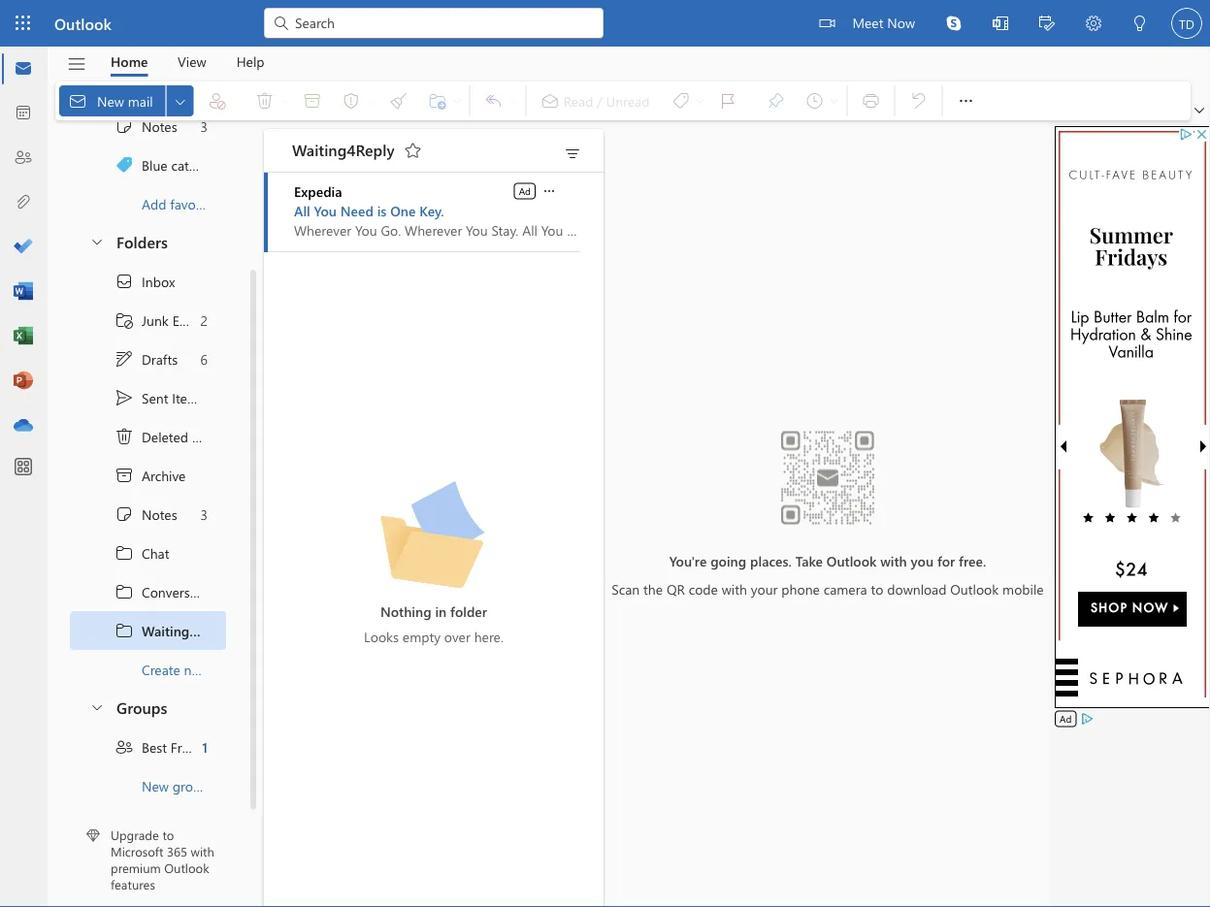 Task type: vqa. For each thing, say whether or not it's contained in the screenshot.
third  tree item from the bottom
yes



Task type: describe. For each thing, give the bounding box(es) containing it.
1  tree item from the top
[[70, 107, 226, 146]]

nothing in folder looks empty over here.
[[364, 603, 504, 646]]


[[115, 389, 134, 408]]

you down expedia
[[314, 201, 337, 219]]

download
[[887, 580, 947, 598]]

 tree item
[[70, 728, 226, 767]]

email
[[172, 312, 204, 330]]

 for  popup button to the top
[[956, 91, 976, 111]]

code
[[689, 580, 718, 598]]


[[115, 428, 134, 447]]

0 horizontal spatial all
[[294, 201, 310, 219]]

 for 
[[115, 583, 134, 602]]

phone
[[782, 580, 820, 598]]

 for folders
[[89, 234, 105, 249]]

application containing outlook
[[0, 0, 1210, 908]]

you
[[911, 552, 934, 570]]

mobile
[[1003, 580, 1044, 598]]

 waiting4reply
[[115, 622, 231, 641]]

2  tree item from the top
[[70, 496, 226, 534]]

blue
[[142, 157, 168, 174]]

folders
[[116, 231, 168, 252]]

 button
[[931, 0, 977, 47]]

 chat
[[115, 544, 169, 563]]

going
[[711, 552, 747, 570]]

category
[[171, 157, 224, 174]]

features
[[111, 876, 155, 893]]

3 for second  tree item from the top
[[201, 506, 208, 524]]

view button
[[163, 47, 221, 77]]

now
[[887, 13, 915, 31]]

mail
[[128, 92, 153, 109]]

1 horizontal spatial key.
[[645, 221, 668, 239]]

groups
[[116, 697, 167, 718]]

word image
[[14, 282, 33, 302]]

waiting4reply inside  waiting4reply
[[142, 622, 231, 640]]


[[1133, 16, 1148, 31]]

microsoft
[[111, 843, 163, 860]]

you left go.
[[355, 221, 377, 239]]

empty
[[403, 628, 441, 646]]


[[115, 350, 134, 369]]

tree inside application
[[70, 263, 248, 690]]

 button
[[1071, 0, 1117, 49]]

in
[[435, 603, 447, 621]]

add
[[142, 195, 166, 213]]

 button
[[1117, 0, 1164, 49]]

you're going places. take outlook with you for free. scan the qr code with your phone camera to download outlook mobile
[[612, 552, 1044, 598]]

create new folder tree item
[[70, 651, 248, 690]]

1
[[202, 739, 208, 757]]


[[993, 16, 1008, 31]]

 tree item
[[70, 340, 226, 379]]


[[66, 54, 87, 74]]

 button for folders
[[80, 224, 113, 260]]

home
[[111, 52, 148, 70]]

you're
[[669, 552, 707, 570]]

 tree item
[[70, 263, 226, 301]]

notes for 1st  tree item from the top of the page
[[142, 118, 177, 136]]

left-rail-appbar navigation
[[4, 47, 43, 448]]

 button inside message list section
[[541, 181, 558, 200]]

 inbox
[[115, 272, 175, 292]]

td image
[[1172, 8, 1203, 39]]

items for 
[[172, 389, 205, 407]]

your
[[751, 580, 778, 598]]

new group tree item
[[70, 767, 226, 806]]

outlook down free.
[[951, 580, 999, 598]]

home button
[[96, 47, 163, 77]]

 for groups
[[89, 700, 105, 715]]


[[115, 466, 134, 486]]

outlook up camera
[[827, 552, 877, 570]]

nothing
[[380, 603, 432, 621]]

 for 1st  tree item from the top of the page
[[115, 117, 134, 136]]

 button
[[1191, 101, 1208, 120]]

upgrade
[[111, 827, 159, 844]]

here.
[[474, 628, 504, 646]]

junk
[[142, 312, 169, 330]]

people image
[[14, 149, 33, 168]]

group
[[173, 778, 209, 796]]

calendar image
[[14, 104, 33, 123]]

 new mail
[[68, 91, 153, 111]]

tab list inside application
[[96, 47, 280, 77]]

 blue category
[[115, 156, 224, 175]]

1 vertical spatial ad
[[1060, 712, 1072, 726]]

places.
[[750, 552, 792, 570]]

message list section
[[264, 124, 668, 907]]

3  tree item from the top
[[70, 612, 231, 651]]


[[563, 145, 582, 164]]

 tree item
[[70, 457, 226, 496]]

0 horizontal spatial need
[[340, 201, 374, 219]]

1 vertical spatial one
[[616, 221, 641, 239]]

add favorite
[[142, 195, 215, 213]]

free.
[[959, 552, 986, 570]]

Search for email, meetings, files and more. field
[[293, 12, 592, 32]]

ad inside message list section
[[519, 184, 531, 198]]

qr
[[667, 580, 685, 598]]

1 vertical spatial all
[[522, 221, 538, 239]]


[[1040, 16, 1055, 31]]

new group
[[142, 778, 209, 796]]

 for  popup button inside the message list section
[[542, 183, 557, 199]]

outlook inside upgrade to microsoft 365 with premium outlook features
[[164, 860, 209, 877]]

0 vertical spatial  button
[[947, 82, 986, 120]]

premium features image
[[86, 829, 100, 843]]


[[946, 16, 962, 31]]

 button
[[167, 85, 194, 116]]

create
[[142, 661, 180, 679]]



Task type: locate. For each thing, give the bounding box(es) containing it.
 drafts
[[115, 350, 178, 369]]

0 horizontal spatial to
[[162, 827, 174, 844]]

favorite
[[170, 195, 215, 213]]

 tree item
[[70, 107, 226, 146], [70, 496, 226, 534]]

2  from the top
[[115, 505, 134, 525]]

new left the group
[[142, 778, 169, 796]]

0 vertical spatial notes
[[142, 118, 177, 136]]

ad left set your advertising preferences icon
[[1060, 712, 1072, 726]]

all down expedia
[[294, 201, 310, 219]]

folder up over
[[450, 603, 487, 621]]

 inside message list section
[[542, 183, 557, 199]]

1 vertical spatial 
[[115, 505, 134, 525]]

 notes
[[115, 117, 177, 136], [115, 505, 177, 525]]

notes down mail at the top of the page
[[142, 118, 177, 136]]

 notes down mail at the top of the page
[[115, 117, 177, 136]]

 tree item
[[70, 379, 226, 418]]

all
[[294, 201, 310, 219], [522, 221, 538, 239]]

notes up chat
[[142, 506, 177, 524]]

1  button from the top
[[80, 224, 113, 260]]

 left groups
[[89, 700, 105, 715]]

 left chat
[[115, 544, 134, 563]]

 inside the folders tree item
[[89, 234, 105, 249]]

upgrade to microsoft 365 with premium outlook features
[[111, 827, 214, 893]]

1  from the top
[[115, 544, 134, 563]]

new
[[184, 661, 209, 679]]

outlook banner
[[0, 0, 1210, 49]]


[[115, 117, 134, 136], [115, 505, 134, 525]]

1 horizontal spatial is
[[603, 221, 612, 239]]

 for  chat
[[115, 544, 134, 563]]

you left stay.
[[466, 221, 488, 239]]

0 vertical spatial key.
[[420, 201, 444, 219]]

2 notes from the top
[[142, 506, 177, 524]]

powerpoint image
[[14, 372, 33, 391]]

waiting4reply heading
[[292, 129, 429, 172]]

2 vertical spatial 
[[115, 622, 134, 641]]

0 horizontal spatial folder
[[212, 661, 248, 679]]

0 vertical spatial waiting4reply
[[292, 139, 395, 160]]

excel image
[[14, 327, 33, 347]]

1 horizontal spatial ad
[[1060, 712, 1072, 726]]

tree
[[70, 263, 248, 690]]

1 horizontal spatial need
[[567, 221, 600, 239]]

0 vertical spatial ad
[[519, 184, 531, 198]]


[[1086, 16, 1102, 31]]

 tree item down  archive
[[70, 496, 226, 534]]

3 down  tree item at the bottom of page
[[201, 506, 208, 524]]

365
[[167, 843, 187, 860]]

to inside upgrade to microsoft 365 with premium outlook features
[[162, 827, 174, 844]]

 tree item down  tree item at the bottom of page
[[70, 534, 226, 573]]

 search field
[[264, 0, 604, 44]]

new left mail at the top of the page
[[97, 92, 124, 109]]

items for 
[[192, 428, 225, 446]]

 up the create new folder tree item
[[115, 622, 134, 641]]

1 vertical spatial 3
[[201, 506, 208, 524]]

 tree item
[[70, 301, 226, 340]]

 deleted items
[[115, 428, 225, 447]]

chat
[[142, 545, 169, 563]]

0 horizontal spatial ad
[[519, 184, 531, 198]]

 sent items
[[115, 389, 205, 408]]

premium
[[111, 860, 161, 877]]

to
[[871, 580, 884, 598], [162, 827, 174, 844]]

 for  waiting4reply
[[115, 622, 134, 641]]

1 horizontal spatial with
[[722, 580, 747, 598]]

1 horizontal spatial one
[[616, 221, 641, 239]]

folder for new
[[212, 661, 248, 679]]

 down  chat
[[115, 583, 134, 602]]

0 horizontal spatial is
[[377, 201, 387, 219]]

items right deleted
[[192, 428, 225, 446]]

need down 
[[567, 221, 600, 239]]

more apps image
[[14, 458, 33, 478]]

1 horizontal spatial new
[[142, 778, 169, 796]]

1 vertical spatial 
[[542, 183, 557, 199]]

 archive
[[115, 466, 186, 486]]

1 horizontal spatial folder
[[450, 603, 487, 621]]

 button
[[1024, 0, 1071, 49]]

take
[[796, 552, 823, 570]]

0 vertical spatial 
[[115, 544, 134, 563]]

help button
[[222, 47, 279, 77]]

 button inside the folders tree item
[[80, 224, 113, 260]]

1 vertical spatial 
[[115, 583, 134, 602]]

application
[[0, 0, 1210, 908]]

 tree item
[[70, 418, 226, 457]]

set your advertising preferences image
[[1080, 711, 1095, 727]]

 tree item up the blue
[[70, 107, 226, 146]]

0 horizontal spatial one
[[390, 201, 416, 219]]

sent
[[142, 389, 168, 407]]

 down  new mail
[[115, 117, 134, 136]]

wherever right go.
[[405, 221, 462, 239]]

help
[[236, 52, 265, 70]]

notes
[[142, 118, 177, 136], [142, 506, 177, 524]]

waiting4reply up create new folder
[[142, 622, 231, 640]]

wherever down expedia
[[294, 221, 352, 239]]

1 vertical spatial with
[[722, 580, 747, 598]]

0 vertical spatial  tree item
[[70, 107, 226, 146]]


[[115, 156, 134, 175]]

2 wherever from the left
[[405, 221, 462, 239]]

new inside new group 'tree item'
[[142, 778, 169, 796]]

notes for second  tree item from the top
[[142, 506, 177, 524]]

items inside  deleted items
[[192, 428, 225, 446]]

1 vertical spatial folder
[[212, 661, 248, 679]]

 button
[[80, 224, 113, 260], [80, 690, 113, 726]]

2  tree item from the top
[[70, 573, 226, 612]]

meet
[[853, 13, 884, 31]]


[[820, 16, 835, 31]]

the
[[644, 580, 663, 598]]

 button
[[977, 0, 1024, 49]]

1 vertical spatial notes
[[142, 506, 177, 524]]

with left you on the bottom right
[[881, 552, 907, 570]]

deleted
[[142, 428, 188, 446]]

1 horizontal spatial waiting4reply
[[292, 139, 395, 160]]

waiting4reply inside waiting4reply 
[[292, 139, 395, 160]]

meet now
[[853, 13, 915, 31]]

stay.
[[492, 221, 519, 239]]

1 vertical spatial  button
[[541, 181, 558, 200]]

with
[[881, 552, 907, 570], [722, 580, 747, 598], [191, 843, 214, 860]]

 button for groups
[[80, 690, 113, 726]]

is
[[377, 201, 387, 219], [603, 221, 612, 239]]

tab list containing home
[[96, 47, 280, 77]]

1 vertical spatial 
[[89, 234, 105, 249]]

new inside  new mail
[[97, 92, 124, 109]]

folder
[[450, 603, 487, 621], [212, 661, 248, 679]]

3 for 1st  tree item from the top of the page
[[201, 118, 208, 136]]

1 vertical spatial  tree item
[[70, 496, 226, 534]]

to right camera
[[871, 580, 884, 598]]


[[115, 272, 134, 292]]

with down going
[[722, 580, 747, 598]]

to do image
[[14, 238, 33, 257]]

3  from the top
[[115, 622, 134, 641]]

onedrive image
[[14, 416, 33, 436]]

you right stay.
[[541, 221, 563, 239]]

1 vertical spatial  notes
[[115, 505, 177, 525]]

 right mail at the top of the page
[[172, 93, 188, 109]]

 notes for 1st  tree item from the top of the page
[[115, 117, 177, 136]]

0 horizontal spatial  button
[[541, 181, 558, 200]]

0 horizontal spatial new
[[97, 92, 124, 109]]

1 vertical spatial new
[[142, 778, 169, 796]]

 tree item down  chat
[[70, 573, 226, 612]]

 inside 'groups' tree item
[[89, 700, 105, 715]]

0 vertical spatial is
[[377, 201, 387, 219]]

1 vertical spatial to
[[162, 827, 174, 844]]


[[272, 14, 291, 33]]

folders tree item
[[70, 224, 226, 263]]

view
[[178, 52, 206, 70]]

mail image
[[14, 59, 33, 79]]

1 vertical spatial  button
[[80, 690, 113, 726]]

folder right the new
[[212, 661, 248, 679]]

3 up category
[[201, 118, 208, 136]]

 left folders
[[89, 234, 105, 249]]

files image
[[14, 193, 33, 213]]


[[1195, 106, 1205, 116]]

key.
[[420, 201, 444, 219], [645, 221, 668, 239]]

0 vertical spatial one
[[390, 201, 416, 219]]

to right upgrade
[[162, 827, 174, 844]]

0 vertical spatial 3
[[201, 118, 208, 136]]

you
[[314, 201, 337, 219], [355, 221, 377, 239], [466, 221, 488, 239], [541, 221, 563, 239]]

 button
[[57, 48, 96, 81]]

 button
[[397, 135, 429, 166]]

folder for in
[[450, 603, 487, 621]]

1 horizontal spatial to
[[871, 580, 884, 598]]

0 vertical spatial  button
[[80, 224, 113, 260]]

1 horizontal spatial  button
[[947, 82, 986, 120]]

 down 
[[115, 505, 134, 525]]


[[403, 141, 423, 160]]

waiting4reply up expedia
[[292, 139, 395, 160]]

0 vertical spatial 
[[115, 117, 134, 136]]

create new folder
[[142, 661, 248, 679]]

with right 365
[[191, 843, 214, 860]]

camera
[[824, 580, 867, 598]]

0 vertical spatial 
[[172, 93, 188, 109]]

outlook up ''
[[54, 13, 112, 33]]

 button
[[947, 82, 986, 120], [541, 181, 558, 200]]

2 vertical spatial 
[[89, 700, 105, 715]]

ad
[[519, 184, 531, 198], [1060, 712, 1072, 726]]


[[115, 738, 134, 758]]

 tree item
[[70, 534, 226, 573], [70, 573, 226, 612], [70, 612, 231, 651]]

 inside popup button
[[172, 93, 188, 109]]

scan
[[612, 580, 640, 598]]

1 wherever from the left
[[294, 221, 352, 239]]

 button down  button in the left top of the page
[[541, 181, 558, 200]]

tags group
[[531, 82, 843, 120]]

0 vertical spatial  notes
[[115, 117, 177, 136]]

go.
[[381, 221, 401, 239]]

0 vertical spatial all
[[294, 201, 310, 219]]

1 horizontal spatial 
[[956, 91, 976, 111]]

 button left folders
[[80, 224, 113, 260]]

2  notes from the top
[[115, 505, 177, 525]]

folder inside the nothing in folder looks empty over here.
[[450, 603, 487, 621]]

 for second  tree item from the top
[[115, 505, 134, 525]]

 tree item up create
[[70, 612, 231, 651]]

one
[[390, 201, 416, 219], [616, 221, 641, 239]]

0 vertical spatial 
[[956, 91, 976, 111]]

archive
[[142, 467, 186, 485]]

1  from the top
[[115, 117, 134, 136]]

2  button from the top
[[80, 690, 113, 726]]

 button inside 'groups' tree item
[[80, 690, 113, 726]]

items
[[172, 389, 205, 407], [192, 428, 225, 446]]

for
[[938, 552, 955, 570]]

0 vertical spatial with
[[881, 552, 907, 570]]

 notes for second  tree item from the top
[[115, 505, 177, 525]]

1 vertical spatial need
[[567, 221, 600, 239]]

expedia
[[294, 182, 342, 200]]

outlook inside banner
[[54, 13, 112, 33]]

folder inside tree item
[[212, 661, 248, 679]]

0 horizontal spatial wherever
[[294, 221, 352, 239]]

items right sent
[[172, 389, 205, 407]]

 button
[[557, 140, 588, 167]]

1 horizontal spatial all
[[522, 221, 538, 239]]

0 horizontal spatial key.
[[420, 201, 444, 219]]

0 horizontal spatial waiting4reply
[[142, 622, 231, 640]]

outlook right premium
[[164, 860, 209, 877]]

groups tree item
[[70, 690, 226, 728]]

1 vertical spatial is
[[603, 221, 612, 239]]

all you need is one key. wherever you go. wherever you stay. all you need is one key.
[[294, 201, 668, 239]]

1 vertical spatial key.
[[645, 221, 668, 239]]

 tree item
[[70, 146, 226, 185]]

 junk email 2
[[115, 311, 208, 330]]

tree containing 
[[70, 263, 248, 690]]

add favorite tree item
[[70, 185, 226, 224]]

0 horizontal spatial 
[[542, 183, 557, 199]]

2  from the top
[[115, 583, 134, 602]]

1 vertical spatial items
[[192, 428, 225, 446]]

 down ''
[[956, 91, 976, 111]]

2
[[201, 312, 208, 330]]

outlook link
[[54, 0, 112, 47]]

2 3 from the top
[[201, 506, 208, 524]]

0 vertical spatial to
[[871, 580, 884, 598]]

6
[[201, 351, 208, 369]]

 notes down  tree item at the bottom of page
[[115, 505, 177, 525]]

1 horizontal spatial wherever
[[405, 221, 462, 239]]

all right stay.
[[522, 221, 538, 239]]

0 vertical spatial need
[[340, 201, 374, 219]]

0 vertical spatial items
[[172, 389, 205, 407]]

0 vertical spatial new
[[97, 92, 124, 109]]

to inside you're going places. take outlook with you for free. scan the qr code with your phone camera to download outlook mobile
[[871, 580, 884, 598]]

with inside upgrade to microsoft 365 with premium outlook features
[[191, 843, 214, 860]]

inbox
[[142, 273, 175, 291]]

 button left groups
[[80, 690, 113, 726]]

need down expedia
[[340, 201, 374, 219]]

new
[[97, 92, 124, 109], [142, 778, 169, 796]]

1 3 from the top
[[201, 118, 208, 136]]

2 horizontal spatial with
[[881, 552, 907, 570]]

ad up all you need is one key. wherever you go. wherever you stay. all you need is one key.
[[519, 184, 531, 198]]

1  notes from the top
[[115, 117, 177, 136]]

items inside the  sent items
[[172, 389, 205, 407]]

0 vertical spatial folder
[[450, 603, 487, 621]]

tab list
[[96, 47, 280, 77]]

1  tree item from the top
[[70, 534, 226, 573]]

 down  button in the left top of the page
[[542, 183, 557, 199]]

drafts
[[142, 351, 178, 369]]

2 vertical spatial with
[[191, 843, 214, 860]]

move & delete group
[[59, 82, 466, 120]]

 button down ''
[[947, 82, 986, 120]]

1 vertical spatial waiting4reply
[[142, 622, 231, 640]]

0 horizontal spatial with
[[191, 843, 214, 860]]

1 notes from the top
[[142, 118, 177, 136]]


[[115, 311, 134, 330]]


[[68, 91, 87, 111]]



